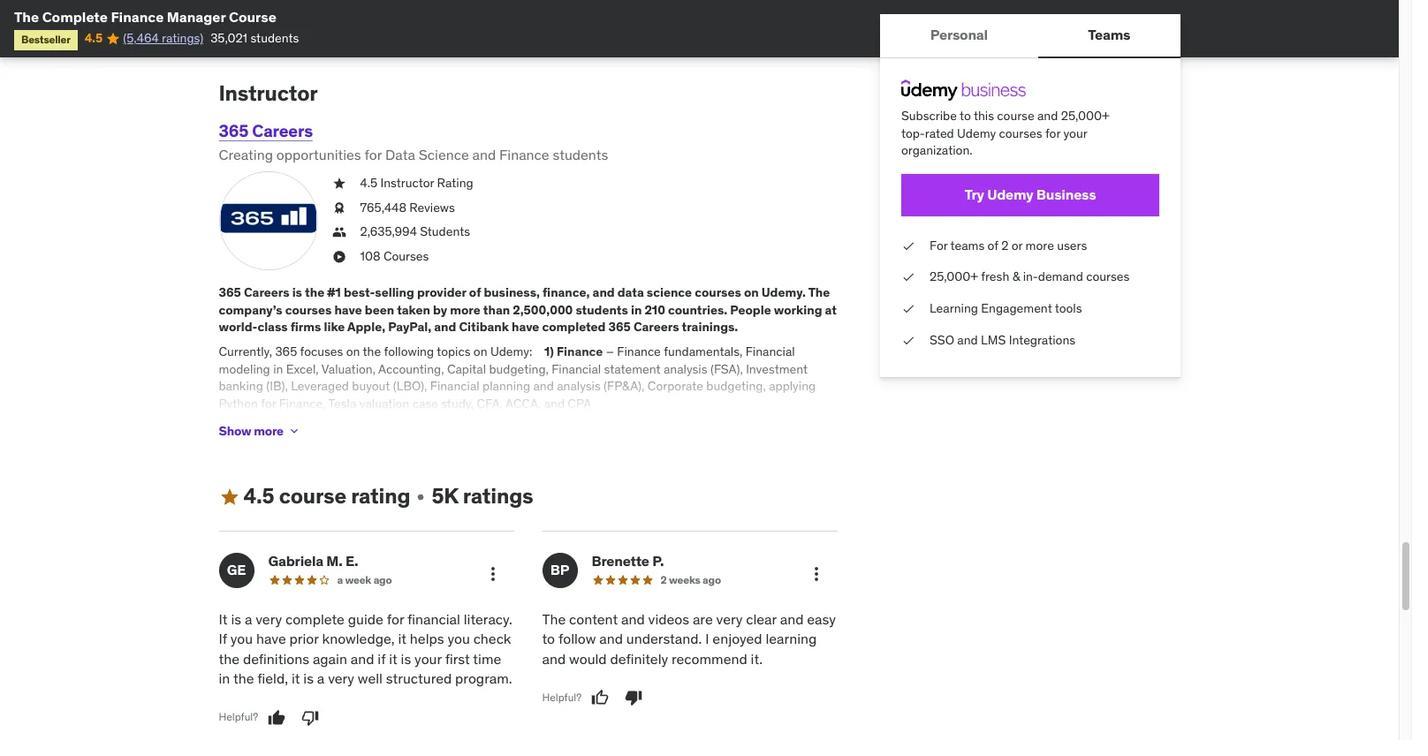 Task type: describe. For each thing, give the bounding box(es) containing it.
on inside 365 careers is the #1 best-selling provider of business, finance, and data science courses on udemy. the company's courses have been taken by more than 2,500,000 students in 210 countries. people working at world-class firms like apple, paypal, and citibank have completed 365 careers trainings.
[[744, 285, 759, 301]]

in-
[[1023, 269, 1038, 285]]

365 up company's
[[219, 285, 241, 301]]

clear
[[746, 611, 777, 629]]

in inside – finance fundamentals, financial modeling in excel, valuation, accounting, capital budgeting, financial statement analysis (fsa), investment banking (ib), leveraged buyout (lbo), financial planning and analysis (fp&a), corporate budgeting, applying python for finance, tesla valuation case study, cfa, acca, and cpa
[[273, 361, 283, 377]]

the content and videos are very clear and easy to follow and understand. i enjoyed learning and would definitely recommend it.
[[542, 611, 836, 668]]

0 vertical spatial financial
[[746, 344, 795, 360]]

1 horizontal spatial a
[[317, 670, 325, 688]]

personal button
[[880, 14, 1038, 57]]

365 careers is the #1 best-selling provider of business, finance, and data science courses on udemy. the company's courses have been taken by more than 2,500,000 students in 210 countries. people working at world-class firms like apple, paypal, and citibank have completed 365 careers trainings.
[[219, 285, 837, 335]]

and up the acca,
[[533, 379, 554, 394]]

your inside the subscribe to this course and 25,000+ top‑rated udemy courses for your organization.
[[1063, 125, 1087, 141]]

(5,464 ratings)
[[123, 30, 203, 46]]

m.
[[327, 553, 343, 570]]

definitions
[[243, 650, 309, 668]]

fresh
[[981, 269, 1009, 285]]

top‑rated
[[901, 125, 954, 141]]

opportunities
[[277, 146, 361, 163]]

are
[[693, 611, 713, 629]]

engagement
[[981, 301, 1052, 316]]

organization.
[[901, 142, 973, 158]]

accounting,
[[378, 361, 444, 377]]

reviews
[[410, 200, 455, 216]]

35,021 students
[[211, 30, 299, 46]]

learning engagement tools
[[930, 301, 1082, 316]]

subscribe
[[901, 108, 957, 124]]

recommend
[[672, 650, 748, 668]]

cpa
[[568, 396, 592, 412]]

a week ago
[[337, 574, 392, 587]]

is right it
[[231, 611, 241, 629]]

acca,
[[506, 396, 541, 412]]

finance,
[[543, 285, 590, 301]]

1 you from the left
[[231, 631, 253, 648]]

have inside it is a very complete guide for financial literacy. if you have prior knowledge, it helps you check the definitions again and if it is your first time in the field, it is a very well structured program.
[[256, 631, 286, 648]]

capital
[[447, 361, 486, 377]]

– finance fundamentals, financial modeling in excel, valuation, accounting, capital budgeting, financial statement analysis (fsa), investment banking (ib), leveraged buyout (lbo), financial planning and analysis (fp&a), corporate budgeting, applying python for finance, tesla valuation case study, cfa, acca, and cpa
[[219, 344, 816, 412]]

udemy:
[[491, 344, 533, 360]]

more inside 365 careers is the #1 best-selling provider of business, finance, and data science courses on udemy. the company's courses have been taken by more than 2,500,000 students in 210 countries. people working at world-class firms like apple, paypal, and citibank have completed 365 careers trainings.
[[450, 302, 481, 318]]

time
[[473, 650, 501, 668]]

0 horizontal spatial financial
[[430, 379, 480, 394]]

manager
[[167, 8, 226, 26]]

excel,
[[286, 361, 319, 377]]

(fsa),
[[711, 361, 743, 377]]

1 horizontal spatial 2
[[1001, 238, 1009, 254]]

ratings)
[[162, 30, 203, 46]]

it.
[[751, 650, 763, 668]]

courses inside the subscribe to this course and 25,000+ top‑rated udemy courses for your organization.
[[999, 125, 1042, 141]]

creating
[[219, 146, 273, 163]]

the left field,
[[233, 670, 254, 688]]

been
[[365, 302, 394, 318]]

365 up –
[[609, 320, 631, 335]]

by
[[433, 302, 447, 318]]

topics
[[437, 344, 471, 360]]

0 horizontal spatial it
[[292, 670, 300, 688]]

focuses
[[300, 344, 343, 360]]

1 horizontal spatial on
[[474, 344, 488, 360]]

show
[[219, 423, 251, 439]]

tesla
[[328, 396, 357, 412]]

for teams of 2 or more users
[[930, 238, 1087, 254]]

course
[[229, 8, 277, 26]]

additional actions for review by brenette p. image
[[806, 564, 827, 585]]

careers for 365 careers is the #1 best-selling provider of business, finance, and data science courses on udemy. the company's courses have been taken by more than 2,500,000 students in 210 countries. people working at world-class firms like apple, paypal, and citibank have completed 365 careers trainings.
[[244, 285, 290, 301]]

complete
[[285, 611, 345, 629]]

to inside the subscribe to this course and 25,000+ top‑rated udemy courses for your organization.
[[960, 108, 971, 124]]

people
[[731, 302, 771, 318]]

0 horizontal spatial budgeting,
[[489, 361, 549, 377]]

udemy.
[[762, 285, 806, 301]]

first
[[445, 650, 470, 668]]

in for prior
[[219, 670, 230, 688]]

weeks
[[669, 574, 701, 587]]

show more button
[[219, 414, 301, 449]]

4.5 instructor rating
[[360, 175, 474, 191]]

and down by
[[434, 320, 456, 335]]

learning
[[766, 631, 817, 648]]

0 horizontal spatial on
[[346, 344, 360, 360]]

to inside the content and videos are very clear and easy to follow and understand. i enjoyed learning and would definitely recommend it.
[[542, 631, 555, 648]]

the down apple,
[[363, 344, 381, 360]]

xsmall image for 4.5 instructor rating
[[332, 175, 346, 193]]

it
[[219, 611, 228, 629]]

e.
[[346, 553, 358, 570]]

following
[[384, 344, 434, 360]]

and up the learning on the bottom of the page
[[780, 611, 804, 629]]

tools
[[1055, 301, 1082, 316]]

medium image
[[219, 487, 240, 508]]

1 vertical spatial course
[[279, 483, 347, 510]]

i
[[706, 631, 709, 648]]

xsmall image for for teams of 2 or more users
[[901, 238, 915, 255]]

structured
[[386, 670, 452, 688]]

the inside 365 careers is the #1 best-selling provider of business, finance, and data science courses on udemy. the company's courses have been taken by more than 2,500,000 students in 210 countries. people working at world-class firms like apple, paypal, and citibank have completed 365 careers trainings.
[[305, 285, 325, 301]]

teams
[[950, 238, 985, 254]]

(5,464
[[123, 30, 159, 46]]

for inside the 365 careers creating opportunities for data science and finance students
[[365, 146, 382, 163]]

xsmall image for 25,000+ fresh & in-demand courses
[[901, 269, 915, 286]]

ago for very
[[703, 574, 721, 587]]

data
[[385, 146, 415, 163]]

1 vertical spatial 25,000+
[[930, 269, 978, 285]]

and left videos
[[622, 611, 645, 629]]

1 vertical spatial analysis
[[557, 379, 601, 394]]

valuation,
[[322, 361, 376, 377]]

trainings.
[[682, 320, 738, 335]]

science
[[647, 285, 692, 301]]

corporate
[[648, 379, 704, 394]]

statement
[[604, 361, 661, 377]]

planning
[[483, 379, 530, 394]]

selling
[[375, 285, 414, 301]]

(lbo),
[[393, 379, 427, 394]]

banking
[[219, 379, 263, 394]]

0 horizontal spatial instructor
[[219, 80, 318, 107]]

prior
[[290, 631, 319, 648]]

study,
[[441, 396, 474, 412]]

xsmall image for learning engagement tools
[[901, 301, 915, 318]]

for
[[930, 238, 948, 254]]

udemy inside the subscribe to this course and 25,000+ top‑rated udemy courses for your organization.
[[957, 125, 996, 141]]

is down again
[[304, 670, 314, 688]]

365 inside the 365 careers creating opportunities for data science and finance students
[[219, 120, 249, 142]]

like
[[324, 320, 345, 335]]

very inside the content and videos are very clear and easy to follow and understand. i enjoyed learning and would definitely recommend it.
[[717, 611, 743, 629]]

courses
[[384, 248, 429, 264]]

and inside the 365 careers creating opportunities for data science and finance students
[[473, 146, 496, 163]]

2,635,994 students
[[360, 224, 470, 240]]

applying
[[769, 379, 816, 394]]

2 weeks ago
[[661, 574, 721, 587]]

the down if
[[219, 650, 240, 668]]

mark review by brenette p. as helpful image
[[591, 690, 609, 707]]

would
[[569, 650, 607, 668]]

python
[[219, 396, 258, 412]]

1)
[[544, 344, 554, 360]]

25,000+ inside the subscribe to this course and 25,000+ top‑rated udemy courses for your organization.
[[1061, 108, 1110, 124]]

0 vertical spatial more
[[1026, 238, 1054, 254]]



Task type: vqa. For each thing, say whether or not it's contained in the screenshot.
crear,
no



Task type: locate. For each thing, give the bounding box(es) containing it.
careers
[[252, 120, 313, 142], [244, 285, 290, 301], [634, 320, 679, 335]]

the left #1
[[305, 285, 325, 301]]

very up definitions
[[256, 611, 282, 629]]

4.5 for 4.5
[[85, 30, 102, 46]]

best-
[[344, 285, 375, 301]]

financial down 1)
[[552, 361, 601, 377]]

4.5
[[85, 30, 102, 46], [360, 175, 378, 191], [244, 483, 274, 510]]

and right this
[[1037, 108, 1058, 124]]

xsmall image left sso in the right top of the page
[[901, 332, 915, 349]]

0 horizontal spatial to
[[542, 631, 555, 648]]

courses up try udemy business
[[999, 125, 1042, 141]]

1 horizontal spatial of
[[988, 238, 998, 254]]

25,000+ up business
[[1061, 108, 1110, 124]]

1 vertical spatial the
[[809, 285, 830, 301]]

365 up excel,
[[275, 344, 297, 360]]

field,
[[258, 670, 288, 688]]

careers up company's
[[244, 285, 290, 301]]

25,000+ fresh & in-demand courses
[[930, 269, 1130, 285]]

2 vertical spatial careers
[[634, 320, 679, 335]]

undo mark review by brenette p. as unhelpful image
[[625, 690, 643, 707]]

finance up statement
[[617, 344, 661, 360]]

the up bestseller
[[14, 8, 39, 26]]

courses right demand
[[1086, 269, 1130, 285]]

currently, 365 focuses on the following topics on udemy: 1) finance
[[219, 344, 603, 360]]

instructor up "365 careers" link
[[219, 80, 318, 107]]

a right it
[[245, 611, 252, 629]]

0 horizontal spatial analysis
[[557, 379, 601, 394]]

1 horizontal spatial ago
[[703, 574, 721, 587]]

2,500,000
[[513, 302, 573, 318]]

paypal,
[[388, 320, 432, 335]]

and right sso in the right top of the page
[[957, 332, 978, 348]]

365 careers image
[[219, 172, 318, 271]]

765,448
[[360, 200, 407, 216]]

in up (ib),
[[273, 361, 283, 377]]

0 horizontal spatial course
[[279, 483, 347, 510]]

brenette
[[592, 553, 650, 570]]

bestseller
[[21, 33, 70, 46]]

is up structured
[[401, 650, 411, 668]]

it right field,
[[292, 670, 300, 688]]

bp
[[550, 562, 570, 579]]

very up enjoyed
[[717, 611, 743, 629]]

0 horizontal spatial 4.5
[[85, 30, 102, 46]]

1 horizontal spatial you
[[448, 631, 470, 648]]

in down data
[[631, 302, 642, 318]]

2 vertical spatial the
[[542, 611, 566, 629]]

rating
[[351, 483, 411, 510]]

0 vertical spatial 2
[[1001, 238, 1009, 254]]

1 horizontal spatial it
[[389, 650, 398, 668]]

tab list
[[880, 14, 1181, 58]]

0 vertical spatial helpful?
[[542, 691, 582, 704]]

helpful? left mark review by brenette p. as helpful image
[[542, 691, 582, 704]]

0 vertical spatial in
[[631, 302, 642, 318]]

it left helps
[[398, 631, 407, 648]]

for up business
[[1045, 125, 1060, 141]]

science
[[419, 146, 469, 163]]

2 horizontal spatial on
[[744, 285, 759, 301]]

0 vertical spatial xsmall image
[[332, 175, 346, 193]]

of inside 365 careers is the #1 best-selling provider of business, finance, and data science courses on udemy. the company's courses have been taken by more than 2,500,000 students in 210 countries. people working at world-class firms like apple, paypal, and citibank have completed 365 careers trainings.
[[469, 285, 481, 301]]

budgeting, down (fsa),
[[707, 379, 766, 394]]

course right this
[[997, 108, 1034, 124]]

helpful? for the content and videos are very clear and easy to follow and understand. i enjoyed learning and would definitely recommend it.
[[542, 691, 582, 704]]

0 vertical spatial careers
[[252, 120, 313, 142]]

is
[[292, 285, 302, 301], [231, 611, 241, 629], [401, 650, 411, 668], [304, 670, 314, 688]]

2 horizontal spatial more
[[1026, 238, 1054, 254]]

in for data
[[631, 302, 642, 318]]

for inside – finance fundamentals, financial modeling in excel, valuation, accounting, capital budgeting, financial statement analysis (fsa), investment banking (ib), leveraged buyout (lbo), financial planning and analysis (fp&a), corporate budgeting, applying python for finance, tesla valuation case study, cfa, acca, and cpa
[[261, 396, 276, 412]]

xsmall image down 'opportunities'
[[332, 175, 346, 193]]

0 vertical spatial have
[[334, 302, 362, 318]]

it is a very complete guide for financial literacy. if you have prior knowledge, it helps you check the definitions again and if it is your first time in the field, it is a very well structured program.
[[219, 611, 513, 688]]

rating
[[437, 175, 474, 191]]

2 horizontal spatial very
[[717, 611, 743, 629]]

you up the first
[[448, 631, 470, 648]]

0 horizontal spatial more
[[254, 423, 284, 439]]

365 up creating
[[219, 120, 249, 142]]

undo mark review by gabriela m. e. as helpful image
[[268, 710, 286, 727]]

1 vertical spatial careers
[[244, 285, 290, 301]]

the inside the content and videos are very clear and easy to follow and understand. i enjoyed learning and would definitely recommend it.
[[542, 611, 566, 629]]

students
[[420, 224, 470, 240]]

completed
[[542, 320, 606, 335]]

buyout
[[352, 379, 390, 394]]

1 vertical spatial financial
[[552, 361, 601, 377]]

taken
[[397, 302, 430, 318]]

guide
[[348, 611, 383, 629]]

careers for 365 careers creating opportunities for data science and finance students
[[252, 120, 313, 142]]

1 vertical spatial udemy
[[987, 186, 1033, 203]]

0 horizontal spatial helpful?
[[219, 711, 258, 724]]

xsmall image inside show more button
[[287, 425, 301, 439]]

(ib),
[[266, 379, 288, 394]]

lms
[[981, 332, 1006, 348]]

more inside button
[[254, 423, 284, 439]]

1 horizontal spatial course
[[997, 108, 1034, 124]]

2 down "p."
[[661, 574, 667, 587]]

0 horizontal spatial have
[[256, 631, 286, 648]]

(fp&a),
[[604, 379, 645, 394]]

courses up firms
[[285, 302, 332, 318]]

and inside it is a very complete guide for financial literacy. if you have prior knowledge, it helps you check the definitions again and if it is your first time in the field, it is a very well structured program.
[[351, 650, 374, 668]]

1 horizontal spatial financial
[[552, 361, 601, 377]]

1 vertical spatial have
[[512, 320, 540, 335]]

content
[[569, 611, 618, 629]]

0 horizontal spatial ago
[[374, 574, 392, 587]]

4.5 for 4.5 instructor rating
[[360, 175, 378, 191]]

for left data
[[365, 146, 382, 163]]

more right show
[[254, 423, 284, 439]]

gabriela m. e.
[[268, 553, 358, 570]]

1 vertical spatial 4.5
[[360, 175, 378, 191]]

data
[[618, 285, 644, 301]]

your up business
[[1063, 125, 1087, 141]]

0 horizontal spatial a
[[245, 611, 252, 629]]

2 horizontal spatial have
[[512, 320, 540, 335]]

2 vertical spatial 4.5
[[244, 483, 274, 510]]

0 horizontal spatial in
[[219, 670, 230, 688]]

ago right weeks
[[703, 574, 721, 587]]

in inside 365 careers is the #1 best-selling provider of business, finance, and data science courses on udemy. the company's courses have been taken by more than 2,500,000 students in 210 countries. people working at world-class firms like apple, paypal, and citibank have completed 365 careers trainings.
[[631, 302, 642, 318]]

25,000+ up learning
[[930, 269, 978, 285]]

0 horizontal spatial 2
[[661, 574, 667, 587]]

is up firms
[[292, 285, 302, 301]]

2 ago from the left
[[703, 574, 721, 587]]

0 vertical spatial analysis
[[664, 361, 708, 377]]

financial up investment at the right of page
[[746, 344, 795, 360]]

0 horizontal spatial your
[[415, 650, 442, 668]]

more
[[1026, 238, 1054, 254], [450, 302, 481, 318], [254, 423, 284, 439]]

of left or at the right top of page
[[988, 238, 998, 254]]

udemy business image
[[901, 80, 1026, 101]]

0 vertical spatial students
[[251, 30, 299, 46]]

week
[[345, 574, 371, 587]]

follow
[[559, 631, 596, 648]]

try udemy business
[[964, 186, 1096, 203]]

udemy down this
[[957, 125, 996, 141]]

understand.
[[627, 631, 702, 648]]

1 horizontal spatial 4.5
[[244, 483, 274, 510]]

well
[[358, 670, 383, 688]]

instructor
[[219, 80, 318, 107], [381, 175, 434, 191]]

budgeting, down udemy:
[[489, 361, 549, 377]]

finance down completed
[[557, 344, 603, 360]]

for inside the subscribe to this course and 25,000+ top‑rated udemy courses for your organization.
[[1045, 125, 1060, 141]]

0 vertical spatial budgeting,
[[489, 361, 549, 377]]

1 horizontal spatial in
[[273, 361, 283, 377]]

a down again
[[317, 670, 325, 688]]

have up definitions
[[256, 631, 286, 648]]

2 vertical spatial xsmall image
[[901, 332, 915, 349]]

the complete finance manager course
[[14, 8, 277, 26]]

0 vertical spatial 4.5
[[85, 30, 102, 46]]

the for the content and videos are very clear and easy to follow and understand. i enjoyed learning and would definitely recommend it.
[[542, 611, 566, 629]]

gabriela
[[268, 553, 324, 570]]

finance inside – finance fundamentals, financial modeling in excel, valuation, accounting, capital budgeting, financial statement analysis (fsa), investment banking (ib), leveraged buyout (lbo), financial planning and analysis (fp&a), corporate budgeting, applying python for finance, tesla valuation case study, cfa, acca, and cpa
[[617, 344, 661, 360]]

xsmall image left 108
[[332, 248, 346, 266]]

and inside the subscribe to this course and 25,000+ top‑rated udemy courses for your organization.
[[1037, 108, 1058, 124]]

helpful?
[[542, 691, 582, 704], [219, 711, 258, 724]]

analysis up 'cpa'
[[557, 379, 601, 394]]

0 vertical spatial 25,000+
[[1061, 108, 1110, 124]]

for
[[1045, 125, 1060, 141], [365, 146, 382, 163], [261, 396, 276, 412], [387, 611, 404, 629]]

0 horizontal spatial 25,000+
[[930, 269, 978, 285]]

1 vertical spatial students
[[553, 146, 608, 163]]

0 vertical spatial to
[[960, 108, 971, 124]]

1 horizontal spatial 25,000+
[[1061, 108, 1110, 124]]

210 countries.
[[645, 302, 728, 318]]

very down again
[[328, 670, 354, 688]]

finance,
[[279, 396, 326, 412]]

courses
[[999, 125, 1042, 141], [1086, 269, 1130, 285], [695, 285, 741, 301], [285, 302, 332, 318]]

0 vertical spatial your
[[1063, 125, 1087, 141]]

&
[[1012, 269, 1020, 285]]

2,635,994
[[360, 224, 417, 240]]

this
[[974, 108, 994, 124]]

of
[[988, 238, 998, 254], [469, 285, 481, 301]]

mark review by gabriela m. e. as unhelpful image
[[302, 710, 319, 727]]

more right by
[[450, 302, 481, 318]]

1 horizontal spatial budgeting,
[[707, 379, 766, 394]]

0 horizontal spatial of
[[469, 285, 481, 301]]

2 horizontal spatial financial
[[746, 344, 795, 360]]

udemy right try at the top right of the page
[[987, 186, 1033, 203]]

easy
[[807, 611, 836, 629]]

1 horizontal spatial have
[[334, 302, 362, 318]]

–
[[606, 344, 614, 360]]

finance right science
[[500, 146, 550, 163]]

for right guide at the left
[[387, 611, 404, 629]]

investment
[[746, 361, 808, 377]]

try udemy business link
[[901, 174, 1159, 216]]

and down "follow"
[[542, 650, 566, 668]]

subscribe to this course and 25,000+ top‑rated udemy courses for your organization.
[[901, 108, 1110, 158]]

on
[[744, 285, 759, 301], [346, 344, 360, 360], [474, 344, 488, 360]]

1 horizontal spatial to
[[960, 108, 971, 124]]

students inside the 365 careers creating opportunities for data science and finance students
[[553, 146, 608, 163]]

the up "follow"
[[542, 611, 566, 629]]

xsmall image for sso and lms integrations
[[901, 332, 915, 349]]

modeling
[[219, 361, 270, 377]]

check
[[474, 631, 511, 648]]

instructor up 765,448 reviews
[[381, 175, 434, 191]]

and left 'cpa'
[[544, 396, 565, 412]]

course inside the subscribe to this course and 25,000+ top‑rated udemy courses for your organization.
[[997, 108, 1034, 124]]

on up "valuation,"
[[346, 344, 360, 360]]

2 left or at the right top of page
[[1001, 238, 1009, 254]]

0 vertical spatial a
[[337, 574, 343, 587]]

financial up the study,
[[430, 379, 480, 394]]

2 horizontal spatial in
[[631, 302, 642, 318]]

0 vertical spatial the
[[14, 8, 39, 26]]

xsmall image
[[332, 175, 346, 193], [332, 248, 346, 266], [901, 332, 915, 349]]

1 vertical spatial xsmall image
[[332, 248, 346, 266]]

teams
[[1088, 26, 1130, 44]]

in down if
[[219, 670, 230, 688]]

financial
[[408, 611, 460, 629]]

1 vertical spatial to
[[542, 631, 555, 648]]

2 horizontal spatial the
[[809, 285, 830, 301]]

for down (ib),
[[261, 396, 276, 412]]

on up people
[[744, 285, 759, 301]]

to left this
[[960, 108, 971, 124]]

integrations
[[1009, 332, 1075, 348]]

1 horizontal spatial analysis
[[664, 361, 708, 377]]

business
[[1036, 186, 1096, 203]]

your down helps
[[415, 650, 442, 668]]

0 vertical spatial course
[[997, 108, 1034, 124]]

1 vertical spatial more
[[450, 302, 481, 318]]

1 vertical spatial 2
[[661, 574, 667, 587]]

1 vertical spatial a
[[245, 611, 252, 629]]

1 vertical spatial budgeting,
[[707, 379, 766, 394]]

analysis up corporate
[[664, 361, 708, 377]]

have down best-
[[334, 302, 362, 318]]

0 vertical spatial it
[[398, 631, 407, 648]]

additional actions for review by gabriela m. e. image
[[482, 564, 503, 585]]

and right science
[[473, 146, 496, 163]]

careers inside the 365 careers creating opportunities for data science and finance students
[[252, 120, 313, 142]]

4.5 for 4.5 course rating
[[244, 483, 274, 510]]

helpful? for it is a very complete guide for financial literacy. if you have prior knowledge, it helps you check the definitions again and if it is your first time in the field, it is a very well structured program.
[[219, 711, 258, 724]]

than
[[483, 302, 510, 318]]

finance inside the 365 careers creating opportunities for data science and finance students
[[500, 146, 550, 163]]

if
[[378, 650, 386, 668]]

2 vertical spatial a
[[317, 670, 325, 688]]

ago for guide
[[374, 574, 392, 587]]

learning
[[930, 301, 978, 316]]

careers down 210 countries.
[[634, 320, 679, 335]]

365 careers creating opportunities for data science and finance students
[[219, 120, 608, 163]]

careers up 'opportunities'
[[252, 120, 313, 142]]

2 horizontal spatial 4.5
[[360, 175, 378, 191]]

xsmall image for 2,635,994 students
[[332, 224, 346, 241]]

course up gabriela m. e.
[[279, 483, 347, 510]]

in inside it is a very complete guide for financial literacy. if you have prior knowledge, it helps you check the definitions again and if it is your first time in the field, it is a very well structured program.
[[219, 670, 230, 688]]

1 horizontal spatial the
[[542, 611, 566, 629]]

the for the complete finance manager course
[[14, 8, 39, 26]]

1 vertical spatial your
[[415, 650, 442, 668]]

2 you from the left
[[448, 631, 470, 648]]

4.5 up 765,448
[[360, 175, 378, 191]]

xsmall image for 108 courses
[[332, 248, 346, 266]]

765,448 reviews
[[360, 200, 455, 216]]

2 vertical spatial financial
[[430, 379, 480, 394]]

0 vertical spatial instructor
[[219, 80, 318, 107]]

1 vertical spatial of
[[469, 285, 481, 301]]

2 vertical spatial have
[[256, 631, 286, 648]]

108 courses
[[360, 248, 429, 264]]

complete
[[42, 8, 108, 26]]

the up at
[[809, 285, 830, 301]]

0 vertical spatial of
[[988, 238, 998, 254]]

and left "if"
[[351, 650, 374, 668]]

1 vertical spatial instructor
[[381, 175, 434, 191]]

finance up (5,464
[[111, 8, 164, 26]]

xsmall image
[[332, 200, 346, 217], [332, 224, 346, 241], [901, 238, 915, 255], [901, 269, 915, 286], [901, 301, 915, 318], [287, 425, 301, 439], [414, 490, 428, 504]]

students inside 365 careers is the #1 best-selling provider of business, finance, and data science courses on udemy. the company's courses have been taken by more than 2,500,000 students in 210 countries. people working at world-class firms like apple, paypal, and citibank have completed 365 careers trainings.
[[576, 302, 628, 318]]

if
[[219, 631, 227, 648]]

helpful? left undo mark review by gabriela m. e. as helpful image
[[219, 711, 258, 724]]

citibank
[[459, 320, 509, 335]]

a left week
[[337, 574, 343, 587]]

4.5 down complete on the left of the page
[[85, 30, 102, 46]]

it right "if"
[[389, 650, 398, 668]]

for inside it is a very complete guide for financial literacy. if you have prior knowledge, it helps you check the definitions again and if it is your first time in the field, it is a very well structured program.
[[387, 611, 404, 629]]

0 horizontal spatial very
[[256, 611, 282, 629]]

try
[[964, 186, 984, 203]]

1 horizontal spatial very
[[328, 670, 354, 688]]

1 horizontal spatial helpful?
[[542, 691, 582, 704]]

you right if
[[231, 631, 253, 648]]

courses up trainings. on the top
[[695, 285, 741, 301]]

1 vertical spatial helpful?
[[219, 711, 258, 724]]

users
[[1057, 238, 1087, 254]]

sso
[[930, 332, 954, 348]]

365
[[219, 120, 249, 142], [219, 285, 241, 301], [609, 320, 631, 335], [275, 344, 297, 360]]

on up capital
[[474, 344, 488, 360]]

and down content at the bottom left of page
[[600, 631, 623, 648]]

the inside 365 careers is the #1 best-selling provider of business, finance, and data science courses on udemy. the company's courses have been taken by more than 2,500,000 students in 210 countries. people working at world-class firms like apple, paypal, and citibank have completed 365 careers trainings.
[[809, 285, 830, 301]]

2 vertical spatial it
[[292, 670, 300, 688]]

xsmall image for 765,448 reviews
[[332, 200, 346, 217]]

valuation
[[360, 396, 410, 412]]

knowledge,
[[322, 631, 395, 648]]

1 horizontal spatial instructor
[[381, 175, 434, 191]]

your inside it is a very complete guide for financial literacy. if you have prior knowledge, it helps you check the definitions again and if it is your first time in the field, it is a very well structured program.
[[415, 650, 442, 668]]

1 vertical spatial it
[[389, 650, 398, 668]]

ago right week
[[374, 574, 392, 587]]

have down 2,500,000 on the left
[[512, 320, 540, 335]]

of right the provider
[[469, 285, 481, 301]]

0 horizontal spatial the
[[14, 8, 39, 26]]

4.5 course rating
[[244, 483, 411, 510]]

4.5 right "medium" image
[[244, 483, 274, 510]]

is inside 365 careers is the #1 best-selling provider of business, finance, and data science courses on udemy. the company's courses have been taken by more than 2,500,000 students in 210 countries. people working at world-class firms like apple, paypal, and citibank have completed 365 careers trainings.
[[292, 285, 302, 301]]

more right or at the right top of page
[[1026, 238, 1054, 254]]

2 vertical spatial students
[[576, 302, 628, 318]]

2 horizontal spatial it
[[398, 631, 407, 648]]

ge
[[227, 562, 246, 579]]

and left data
[[593, 285, 615, 301]]

to left "follow"
[[542, 631, 555, 648]]

tab list containing personal
[[880, 14, 1181, 58]]

5k
[[432, 483, 459, 510]]

1 ago from the left
[[374, 574, 392, 587]]



